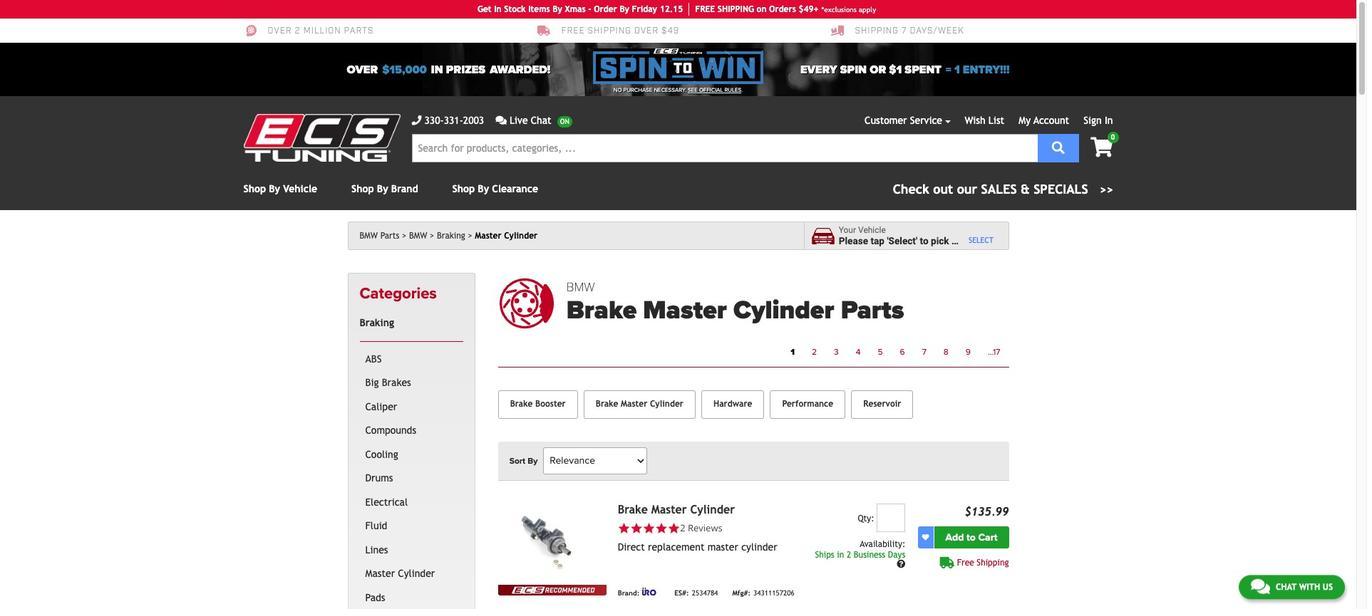 Task type: describe. For each thing, give the bounding box(es) containing it.
my account link
[[1019, 115, 1069, 126]]

1 vertical spatial braking link
[[357, 312, 460, 336]]

in for sign
[[1105, 115, 1113, 126]]

ecs tuning 'spin to win' contest logo image
[[593, 48, 763, 84]]

free
[[695, 4, 715, 14]]

cylinder down 'clearance' in the left of the page
[[504, 231, 538, 241]]

business
[[854, 550, 885, 560]]

2 inside paginated product list navigation navigation
[[812, 347, 817, 357]]

every
[[801, 62, 837, 77]]

0 horizontal spatial vehicle
[[283, 183, 317, 195]]

bmw brake master cylinder parts
[[566, 279, 904, 326]]

8
[[944, 347, 949, 357]]

shipping 7 days/week link
[[831, 24, 964, 37]]

abs link
[[362, 348, 460, 372]]

'select'
[[887, 235, 917, 247]]

4
[[856, 347, 861, 357]]

see
[[688, 87, 698, 93]]

specials
[[1034, 182, 1088, 197]]

direct
[[618, 542, 645, 553]]

brake inside bmw brake master cylinder parts
[[566, 295, 637, 326]]

7 link
[[914, 343, 935, 361]]

wish list link
[[965, 115, 1004, 126]]

331-
[[444, 115, 463, 126]]

reservoir link
[[851, 390, 913, 419]]

no
[[614, 87, 622, 93]]

tap
[[871, 235, 885, 247]]

master inside bmw brake master cylinder parts
[[643, 295, 727, 326]]

braking inside 'category navigation' element
[[360, 317, 394, 329]]

brake booster link
[[498, 390, 578, 419]]

bmw parts
[[360, 231, 399, 241]]

paginated product list navigation navigation
[[566, 343, 1009, 361]]

by for shop by clearance
[[478, 183, 489, 195]]

service
[[910, 115, 942, 126]]

pads
[[365, 592, 385, 604]]

cooling link
[[362, 443, 460, 467]]

customer service
[[865, 115, 942, 126]]

2 star image from the left
[[643, 522, 655, 535]]

big brakes link
[[362, 372, 460, 395]]

uro - corporate logo image
[[642, 588, 660, 596]]

your
[[839, 225, 856, 235]]

hardware link
[[701, 390, 764, 419]]

master cylinder link
[[362, 563, 460, 586]]

bmw for parts
[[360, 231, 378, 241]]

.
[[742, 87, 743, 93]]

over for over 2 million parts
[[268, 26, 292, 37]]

chat inside "link"
[[1276, 582, 1297, 592]]

qty:
[[858, 514, 874, 524]]

list
[[989, 115, 1004, 126]]

caliper link
[[362, 395, 460, 419]]

$49
[[661, 26, 679, 37]]

0 vertical spatial master cylinder
[[475, 231, 538, 241]]

0 vertical spatial braking
[[437, 231, 465, 241]]

2534784
[[692, 589, 718, 597]]

shop by clearance
[[452, 183, 538, 195]]

1 horizontal spatial in
[[837, 550, 844, 560]]

0 link
[[1079, 132, 1119, 159]]

2 reviews
[[680, 522, 723, 534]]

sales & specials
[[981, 182, 1088, 197]]

0 vertical spatial brake master cylinder link
[[584, 390, 696, 419]]

brand:
[[618, 589, 640, 597]]

1 vertical spatial brake master cylinder
[[618, 503, 735, 517]]

ecs tuning recommends this product. image
[[498, 585, 606, 596]]

comments image for live
[[496, 115, 507, 125]]

over for over $15,000 in prizes
[[347, 62, 378, 77]]

order
[[594, 4, 617, 14]]

1 2 reviews link from the left
[[618, 522, 802, 535]]

add to wish list image
[[922, 534, 929, 541]]

add to cart
[[946, 532, 998, 544]]

free for free shipping over $49
[[561, 26, 585, 37]]

shop by brand link
[[351, 183, 418, 195]]

1 inside paginated product list navigation navigation
[[791, 347, 795, 357]]

free shipping over $49 link
[[537, 24, 679, 37]]

by right order in the top left of the page
[[620, 4, 629, 14]]

rules
[[725, 87, 742, 93]]

big
[[365, 377, 379, 389]]

orders
[[769, 4, 796, 14]]

9 link
[[957, 343, 979, 361]]

search image
[[1052, 141, 1065, 154]]

2 left million
[[295, 26, 301, 37]]

direct replacement master cylinder
[[618, 542, 777, 553]]

by left xmas
[[553, 4, 562, 14]]

xmas
[[565, 4, 586, 14]]

add to cart button
[[934, 527, 1009, 549]]

by for shop by brand
[[377, 183, 388, 195]]

8 link
[[935, 343, 957, 361]]

&
[[1021, 182, 1030, 197]]

es#2534784 - 34311157206 - brake master cylinder - direct replacement master cylinder - uro - bmw image
[[498, 504, 606, 585]]

0 horizontal spatial parts
[[380, 231, 399, 241]]

brake booster
[[510, 399, 566, 409]]

live chat link
[[496, 113, 572, 128]]

cylinder inside braking subcategories element
[[398, 568, 435, 580]]

shop by vehicle
[[243, 183, 317, 195]]

0 vertical spatial brake master cylinder
[[596, 399, 684, 409]]

performance
[[782, 399, 833, 409]]

categories
[[360, 284, 437, 303]]

shop by clearance link
[[452, 183, 538, 195]]

2 star image from the left
[[668, 522, 680, 535]]

chat with us link
[[1239, 575, 1345, 599]]

in for get
[[494, 4, 502, 14]]

my account
[[1019, 115, 1069, 126]]

*exclusions
[[822, 5, 857, 13]]

performance link
[[770, 390, 845, 419]]

by for sort by
[[528, 456, 538, 466]]

5
[[878, 347, 883, 357]]

330-
[[424, 115, 444, 126]]

please
[[839, 235, 868, 247]]

3 link
[[825, 343, 847, 361]]

no purchase necessary. see official rules .
[[614, 87, 743, 93]]

brakes
[[382, 377, 411, 389]]

-
[[588, 4, 591, 14]]

with
[[1299, 582, 1320, 592]]

shipping 7 days/week
[[855, 26, 964, 37]]

1 star image from the left
[[630, 522, 643, 535]]

customer
[[865, 115, 907, 126]]

bmw for brake
[[566, 279, 595, 295]]

12.15
[[660, 4, 683, 14]]

over 2 million parts link
[[243, 24, 374, 37]]

reservoir
[[863, 399, 901, 409]]

wish list
[[965, 115, 1004, 126]]

to inside your vehicle please tap 'select' to pick a vehicle
[[920, 235, 929, 247]]



Task type: locate. For each thing, give the bounding box(es) containing it.
0 vertical spatial to
[[920, 235, 929, 247]]

ecs tuning image
[[243, 114, 400, 162]]

by left 'clearance' in the left of the page
[[478, 183, 489, 195]]

3 star image from the left
[[655, 522, 668, 535]]

shipping down apply
[[855, 26, 899, 37]]

chat right live at left
[[531, 115, 551, 126]]

1 vertical spatial comments image
[[1251, 578, 1270, 595]]

get
[[477, 4, 492, 14]]

3 shop from the left
[[452, 183, 475, 195]]

1 vertical spatial master cylinder
[[365, 568, 435, 580]]

cylinder up 'reviews'
[[690, 503, 735, 517]]

1 vertical spatial in
[[1105, 115, 1113, 126]]

master
[[475, 231, 502, 241], [643, 295, 727, 326], [621, 399, 648, 409], [651, 503, 687, 517], [365, 568, 395, 580]]

electrical link
[[362, 491, 460, 515]]

1 horizontal spatial braking
[[437, 231, 465, 241]]

0 horizontal spatial star image
[[618, 522, 630, 535]]

1 shop from the left
[[243, 183, 266, 195]]

cooling
[[365, 449, 398, 460]]

0 vertical spatial shipping
[[855, 26, 899, 37]]

0 horizontal spatial chat
[[531, 115, 551, 126]]

over
[[268, 26, 292, 37], [347, 62, 378, 77]]

7 inside paginated product list navigation navigation
[[922, 347, 927, 357]]

$135.99
[[965, 505, 1009, 519]]

cylinder down lines link
[[398, 568, 435, 580]]

2 left business
[[847, 550, 851, 560]]

1 horizontal spatial star image
[[668, 522, 680, 535]]

1 vertical spatial over
[[347, 62, 378, 77]]

lines link
[[362, 539, 460, 563]]

to inside button
[[967, 532, 976, 544]]

parts left bmw link
[[380, 231, 399, 241]]

vehicle down ecs tuning image
[[283, 183, 317, 195]]

big brakes
[[365, 377, 411, 389]]

1 horizontal spatial to
[[967, 532, 976, 544]]

2 shop from the left
[[351, 183, 374, 195]]

abs
[[365, 353, 382, 365]]

shopping cart image
[[1091, 138, 1113, 158]]

over down parts at the top left
[[347, 62, 378, 77]]

over 2 million parts
[[268, 26, 374, 37]]

cylinder left hardware
[[650, 399, 684, 409]]

7 left 8 link
[[922, 347, 927, 357]]

sales
[[981, 182, 1017, 197]]

0 horizontal spatial comments image
[[496, 115, 507, 125]]

ship
[[718, 4, 735, 14]]

1 vertical spatial free
[[957, 558, 974, 568]]

sales & specials link
[[893, 180, 1113, 199]]

1 horizontal spatial 1
[[954, 62, 960, 77]]

0 vertical spatial in
[[431, 62, 443, 77]]

1 vertical spatial to
[[967, 532, 976, 544]]

live
[[510, 115, 528, 126]]

1 vertical spatial 1
[[791, 347, 795, 357]]

7 left days/week
[[902, 26, 907, 37]]

brake master cylinder link
[[584, 390, 696, 419], [618, 503, 735, 517]]

star image
[[630, 522, 643, 535], [643, 522, 655, 535], [655, 522, 668, 535]]

select link
[[969, 236, 994, 244]]

0 vertical spatial parts
[[380, 231, 399, 241]]

over
[[634, 26, 659, 37]]

0 horizontal spatial bmw
[[360, 231, 378, 241]]

0 vertical spatial 1
[[954, 62, 960, 77]]

by for shop by vehicle
[[269, 183, 280, 195]]

in left prizes at the top
[[431, 62, 443, 77]]

category navigation element
[[347, 273, 475, 609]]

a
[[952, 235, 957, 247]]

free ship ping on orders $49+ *exclusions apply
[[695, 4, 876, 14]]

parts up 5 link
[[841, 295, 904, 326]]

1 horizontal spatial vehicle
[[858, 225, 886, 235]]

in
[[431, 62, 443, 77], [837, 550, 844, 560]]

vehicle inside your vehicle please tap 'select' to pick a vehicle
[[858, 225, 886, 235]]

0 vertical spatial chat
[[531, 115, 551, 126]]

1 vertical spatial parts
[[841, 295, 904, 326]]

spent
[[905, 62, 941, 77]]

pads link
[[362, 586, 460, 609]]

1 horizontal spatial bmw
[[409, 231, 427, 241]]

get in stock items by xmas - order by friday 12.15
[[477, 4, 683, 14]]

master cylinder inside braking subcategories element
[[365, 568, 435, 580]]

5 link
[[869, 343, 891, 361]]

ships in 2 business days
[[815, 550, 905, 560]]

1 vertical spatial chat
[[1276, 582, 1297, 592]]

star image
[[618, 522, 630, 535], [668, 522, 680, 535]]

0 vertical spatial 7
[[902, 26, 907, 37]]

2
[[295, 26, 301, 37], [812, 347, 817, 357], [680, 522, 685, 534], [847, 550, 851, 560]]

vehicle up tap
[[858, 225, 886, 235]]

by right "sort"
[[528, 456, 538, 466]]

1 horizontal spatial 7
[[922, 347, 927, 357]]

None number field
[[877, 504, 905, 532]]

official
[[699, 87, 723, 93]]

brake
[[566, 295, 637, 326], [510, 399, 533, 409], [596, 399, 618, 409], [618, 503, 648, 517]]

1 link
[[782, 343, 803, 361]]

2 horizontal spatial bmw
[[566, 279, 595, 295]]

entry!!!
[[963, 62, 1010, 77]]

0 vertical spatial over
[[268, 26, 292, 37]]

0 horizontal spatial shipping
[[855, 26, 899, 37]]

drums link
[[362, 467, 460, 491]]

1 horizontal spatial shop
[[351, 183, 374, 195]]

ping
[[735, 4, 754, 14]]

0 horizontal spatial to
[[920, 235, 929, 247]]

braking right bmw link
[[437, 231, 465, 241]]

star image up direct
[[618, 522, 630, 535]]

0 vertical spatial free
[[561, 26, 585, 37]]

pick
[[931, 235, 949, 247]]

comments image left chat with us
[[1251, 578, 1270, 595]]

caliper
[[365, 401, 397, 413]]

comments image inside live chat link
[[496, 115, 507, 125]]

1 horizontal spatial parts
[[841, 295, 904, 326]]

0 vertical spatial vehicle
[[283, 183, 317, 195]]

question circle image
[[897, 560, 905, 569]]

0 vertical spatial comments image
[[496, 115, 507, 125]]

master cylinder down lines link
[[365, 568, 435, 580]]

by down ecs tuning image
[[269, 183, 280, 195]]

1 vertical spatial shipping
[[977, 558, 1009, 568]]

1 vertical spatial brake master cylinder link
[[618, 503, 735, 517]]

0 vertical spatial braking link
[[437, 231, 472, 241]]

braking link right bmw link
[[437, 231, 472, 241]]

1 horizontal spatial free
[[957, 558, 974, 568]]

clearance
[[492, 183, 538, 195]]

1 horizontal spatial chat
[[1276, 582, 1297, 592]]

shipping down cart at the bottom
[[977, 558, 1009, 568]]

0 horizontal spatial 7
[[902, 26, 907, 37]]

friday
[[632, 4, 657, 14]]

1 star image from the left
[[618, 522, 630, 535]]

7
[[902, 26, 907, 37], [922, 347, 927, 357]]

shipping
[[588, 26, 632, 37]]

$49+
[[799, 4, 819, 14]]

braking link down categories
[[357, 312, 460, 336]]

…17
[[988, 347, 1000, 357]]

chat left the with
[[1276, 582, 1297, 592]]

items
[[528, 4, 550, 14]]

reviews
[[688, 522, 723, 534]]

comments image
[[496, 115, 507, 125], [1251, 578, 1270, 595]]

free down the add to cart
[[957, 558, 974, 568]]

master cylinder down 'clearance' in the left of the page
[[475, 231, 538, 241]]

1 left "2" link
[[791, 347, 795, 357]]

comments image inside chat with us "link"
[[1251, 578, 1270, 595]]

…17 link
[[979, 343, 1009, 361]]

sign in link
[[1084, 115, 1113, 126]]

shop for shop by clearance
[[452, 183, 475, 195]]

in
[[494, 4, 502, 14], [1105, 115, 1113, 126]]

lines
[[365, 544, 388, 556]]

ships
[[815, 550, 834, 560]]

0 vertical spatial in
[[494, 4, 502, 14]]

Search text field
[[412, 134, 1038, 163]]

free down xmas
[[561, 26, 585, 37]]

by left brand
[[377, 183, 388, 195]]

in right ships
[[837, 550, 844, 560]]

parts inside bmw brake master cylinder parts
[[841, 295, 904, 326]]

0 horizontal spatial in
[[494, 4, 502, 14]]

cylinder up paginated product list navigation navigation
[[734, 295, 834, 326]]

es#: 2534784
[[675, 589, 718, 597]]

shop by vehicle link
[[243, 183, 317, 195]]

1 vertical spatial in
[[837, 550, 844, 560]]

fluid
[[365, 521, 387, 532]]

in right get
[[494, 4, 502, 14]]

braking subcategories element
[[360, 341, 463, 609]]

apply
[[859, 5, 876, 13]]

shop for shop by brand
[[351, 183, 374, 195]]

2 up the replacement
[[680, 522, 685, 534]]

0 horizontal spatial shop
[[243, 183, 266, 195]]

0 horizontal spatial braking
[[360, 317, 394, 329]]

0 horizontal spatial master cylinder
[[365, 568, 435, 580]]

free shipping over $49
[[561, 26, 679, 37]]

days/week
[[910, 26, 964, 37]]

comments image left live at left
[[496, 115, 507, 125]]

2 right 1 link
[[812, 347, 817, 357]]

2 horizontal spatial shop
[[452, 183, 475, 195]]

1
[[954, 62, 960, 77], [791, 347, 795, 357]]

comments image for chat
[[1251, 578, 1270, 595]]

1 horizontal spatial in
[[1105, 115, 1113, 126]]

9
[[966, 347, 971, 357]]

$1
[[889, 62, 902, 77]]

account
[[1034, 115, 1069, 126]]

cylinder inside bmw brake master cylinder parts
[[734, 295, 834, 326]]

1 right =
[[954, 62, 960, 77]]

my
[[1019, 115, 1031, 126]]

1 horizontal spatial shipping
[[977, 558, 1009, 568]]

1 horizontal spatial over
[[347, 62, 378, 77]]

1 horizontal spatial comments image
[[1251, 578, 1270, 595]]

compounds
[[365, 425, 416, 436]]

1 vertical spatial braking
[[360, 317, 394, 329]]

master inside braking subcategories element
[[365, 568, 395, 580]]

2 2 reviews link from the left
[[680, 522, 723, 535]]

1 horizontal spatial master cylinder
[[475, 231, 538, 241]]

phone image
[[412, 115, 422, 125]]

hardware
[[713, 399, 752, 409]]

see official rules link
[[688, 86, 742, 95]]

0 horizontal spatial over
[[268, 26, 292, 37]]

brand
[[391, 183, 418, 195]]

1 vertical spatial 7
[[922, 347, 927, 357]]

on
[[757, 4, 767, 14]]

to right add
[[967, 532, 976, 544]]

customer service button
[[865, 113, 951, 128]]

0 horizontal spatial 1
[[791, 347, 795, 357]]

330-331-2003 link
[[412, 113, 484, 128]]

1 vertical spatial vehicle
[[858, 225, 886, 235]]

=
[[946, 62, 952, 77]]

in right sign at top
[[1105, 115, 1113, 126]]

over left million
[[268, 26, 292, 37]]

shop for shop by vehicle
[[243, 183, 266, 195]]

vehicle
[[959, 235, 990, 247]]

free for free shipping
[[957, 558, 974, 568]]

0 horizontal spatial in
[[431, 62, 443, 77]]

0 horizontal spatial free
[[561, 26, 585, 37]]

shipping
[[855, 26, 899, 37], [977, 558, 1009, 568]]

34311157206
[[753, 589, 795, 597]]

necessary.
[[654, 87, 686, 93]]

bmw inside bmw brake master cylinder parts
[[566, 279, 595, 295]]

to
[[920, 235, 929, 247], [967, 532, 976, 544]]

braking up abs
[[360, 317, 394, 329]]

star image up the replacement
[[668, 522, 680, 535]]

parts
[[344, 26, 374, 37]]

to left 'pick'
[[920, 235, 929, 247]]



Task type: vqa. For each thing, say whether or not it's contained in the screenshot.
bottom CHAT
yes



